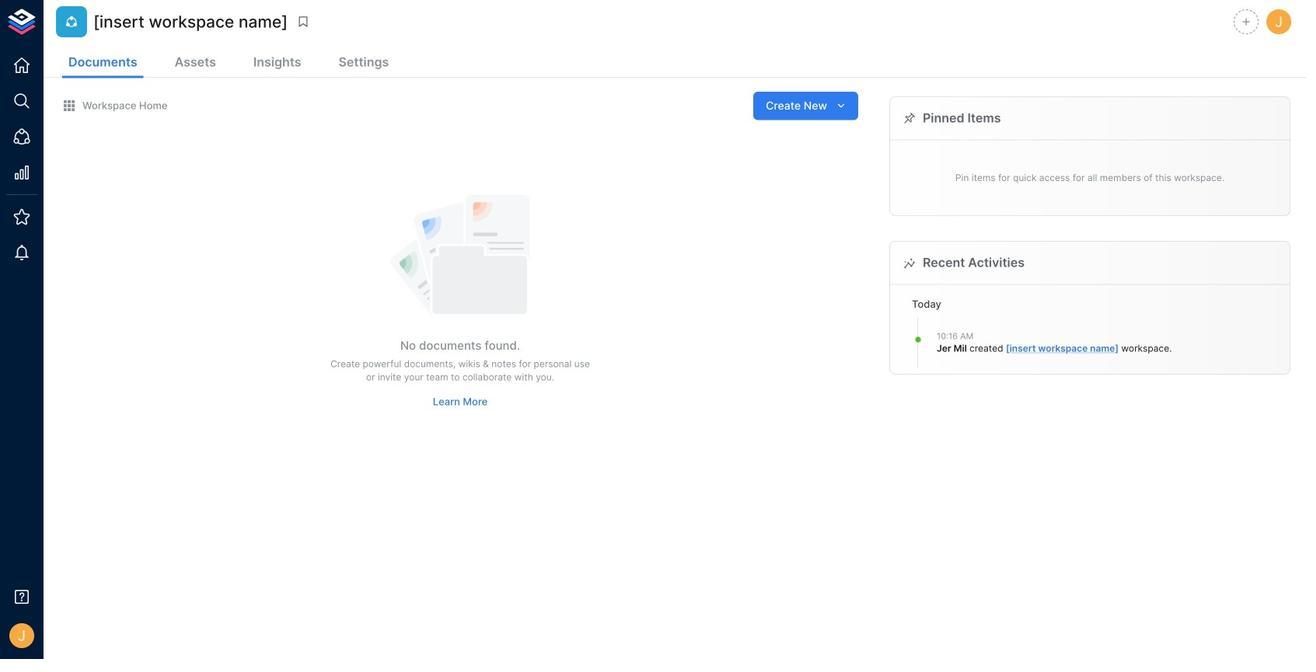 Task type: describe. For each thing, give the bounding box(es) containing it.
bookmark image
[[296, 15, 310, 29]]



Task type: vqa. For each thing, say whether or not it's contained in the screenshot.
Table of Contents "Icon"
no



